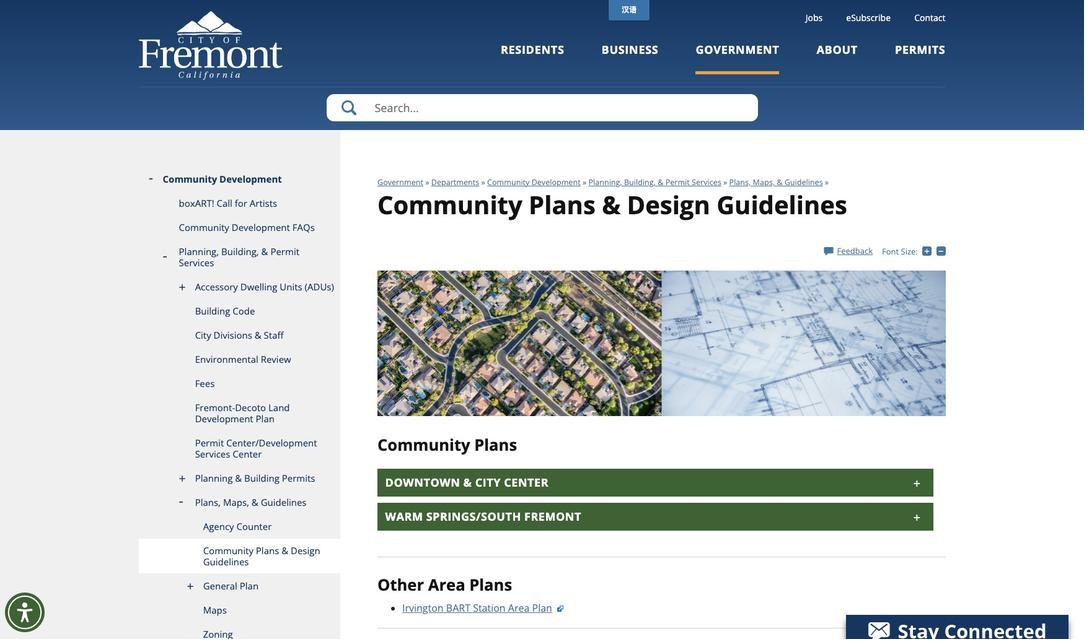 Task type: locate. For each thing, give the bounding box(es) containing it.
permits
[[895, 42, 946, 57], [282, 472, 315, 485]]

services inside government » departments » community development » planning, building, & permit services » plans, maps, & guidelines community plans & design guidelines
[[692, 177, 722, 188]]

plan right station
[[532, 602, 552, 616]]

0 vertical spatial building,
[[624, 177, 656, 188]]

community for community development faqs
[[179, 221, 229, 234]]

plans, inside plans, maps, & guidelines link
[[195, 497, 221, 509]]

center
[[233, 448, 262, 461], [504, 475, 549, 490]]

maps link
[[139, 599, 340, 623]]

government for government
[[696, 42, 780, 57]]

0 vertical spatial planning, building, & permit services link
[[589, 177, 722, 188]]

city left divisions on the left bottom of page
[[195, 329, 211, 342]]

other area plans
[[378, 575, 512, 596]]

0 horizontal spatial design
[[291, 545, 320, 557]]

permits down 'center/development'
[[282, 472, 315, 485]]

community plans
[[378, 435, 517, 456]]

city up warm springs/south fremont
[[475, 475, 501, 490]]

2 vertical spatial permit
[[195, 437, 224, 449]]

irvington bart station area plan link
[[402, 602, 565, 616]]

tab list
[[378, 469, 933, 531]]

esubscribe link
[[846, 12, 891, 24]]

building,
[[624, 177, 656, 188], [221, 246, 259, 258]]

font
[[882, 246, 899, 257]]

development
[[220, 173, 282, 185], [532, 177, 581, 188], [232, 221, 290, 234], [195, 413, 253, 425]]

plan inside columnusercontrol3 main content
[[532, 602, 552, 616]]

1 vertical spatial planning, building, & permit services link
[[139, 240, 340, 275]]

2 vertical spatial plan
[[532, 602, 552, 616]]

community plans & design guidelines link
[[139, 539, 340, 575]]

warm springs/south fremont
[[385, 509, 582, 524]]

permit inside government » departments » community development » planning, building, & permit services » plans, maps, & guidelines community plans & design guidelines
[[666, 177, 690, 188]]

0 horizontal spatial permit
[[195, 437, 224, 449]]

0 vertical spatial plan
[[256, 413, 275, 425]]

1 horizontal spatial center
[[504, 475, 549, 490]]

1 horizontal spatial planning,
[[589, 177, 622, 188]]

1 horizontal spatial community development link
[[487, 177, 581, 188]]

1 horizontal spatial plans, maps, & guidelines link
[[729, 177, 823, 188]]

planning & building permits link
[[139, 467, 340, 491]]

for
[[235, 197, 247, 210]]

0 horizontal spatial building,
[[221, 246, 259, 258]]

0 horizontal spatial center
[[233, 448, 262, 461]]

1 vertical spatial center
[[504, 475, 549, 490]]

1 vertical spatial government
[[378, 177, 423, 188]]

plans inside government » departments » community development » planning, building, & permit services » plans, maps, & guidelines community plans & design guidelines
[[529, 188, 596, 222]]

1 horizontal spatial permits
[[895, 42, 946, 57]]

building, inside planning, building, & permit services
[[221, 246, 259, 258]]

1 horizontal spatial city
[[475, 475, 501, 490]]

0 horizontal spatial planning,
[[179, 246, 219, 258]]

1 vertical spatial design
[[291, 545, 320, 557]]

building down accessory
[[195, 305, 230, 317]]

0 vertical spatial maps,
[[753, 177, 775, 188]]

area up 'bart'
[[428, 575, 465, 596]]

design
[[627, 188, 710, 222], [291, 545, 320, 557]]

community inside 'community plans & design guidelines'
[[203, 545, 254, 557]]

guidelines
[[785, 177, 823, 188], [717, 188, 847, 222], [261, 497, 307, 509], [203, 556, 249, 569]]

accessory dwelling units (adus)
[[195, 281, 334, 293]]

1 horizontal spatial area
[[508, 602, 530, 616]]

center up "fremont"
[[504, 475, 549, 490]]

- link
[[936, 246, 948, 257]]

planning, building, & permit services link
[[589, 177, 722, 188], [139, 240, 340, 275]]

0 vertical spatial plans,
[[729, 177, 751, 188]]

permits down the 'contact'
[[895, 42, 946, 57]]

other
[[378, 575, 424, 596]]

+
[[932, 246, 936, 257]]

planning, inside government » departments » community development » planning, building, & permit services » plans, maps, & guidelines community plans & design guidelines
[[589, 177, 622, 188]]

community for community development
[[163, 173, 217, 185]]

1 vertical spatial building,
[[221, 246, 259, 258]]

»
[[425, 177, 429, 188], [481, 177, 485, 188], [583, 177, 587, 188], [724, 177, 727, 188]]

fremont-decoto land development plan link
[[139, 396, 340, 431]]

font size:
[[882, 246, 918, 257]]

community development faqs link
[[139, 216, 340, 240]]

0 horizontal spatial government
[[378, 177, 423, 188]]

area right station
[[508, 602, 530, 616]]

1 horizontal spatial building,
[[624, 177, 656, 188]]

planning,
[[589, 177, 622, 188], [179, 246, 219, 258]]

0 vertical spatial area
[[428, 575, 465, 596]]

2 horizontal spatial permit
[[666, 177, 690, 188]]

0 vertical spatial city
[[195, 329, 211, 342]]

center inside the permit center/development services center
[[233, 448, 262, 461]]

+ link
[[923, 246, 936, 257]]

plans, maps, & guidelines link
[[729, 177, 823, 188], [139, 491, 340, 515]]

center inside columnusercontrol3 main content
[[504, 475, 549, 490]]

1 horizontal spatial plans,
[[729, 177, 751, 188]]

feedback
[[837, 245, 873, 257]]

0 vertical spatial permit
[[666, 177, 690, 188]]

1 vertical spatial city
[[475, 475, 501, 490]]

permit center/development services center
[[195, 437, 317, 461]]

0 horizontal spatial permits
[[282, 472, 315, 485]]

1 vertical spatial government link
[[378, 177, 423, 188]]

0 vertical spatial center
[[233, 448, 262, 461]]

0 horizontal spatial plans, maps, & guidelines link
[[139, 491, 340, 515]]

0 vertical spatial services
[[692, 177, 722, 188]]

1 vertical spatial permit
[[271, 246, 299, 258]]

1 horizontal spatial maps,
[[753, 177, 775, 188]]

0 vertical spatial permits
[[895, 42, 946, 57]]

faqs
[[292, 221, 315, 234]]

plan inside fremont-decoto land development plan
[[256, 413, 275, 425]]

area
[[428, 575, 465, 596], [508, 602, 530, 616]]

1 horizontal spatial design
[[627, 188, 710, 222]]

center up "planning & building permits"
[[233, 448, 262, 461]]

0 horizontal spatial maps,
[[223, 497, 249, 509]]

maps, inside government » departments » community development » planning, building, & permit services » plans, maps, & guidelines community plans & design guidelines
[[753, 177, 775, 188]]

tab list containing downtown & city center
[[378, 469, 933, 531]]

1 vertical spatial services
[[179, 257, 214, 269]]

0 horizontal spatial city
[[195, 329, 211, 342]]

environmental
[[195, 353, 258, 366]]

1 vertical spatial building
[[244, 472, 279, 485]]

jobs
[[806, 12, 823, 24]]

maps
[[203, 604, 227, 617]]

1 vertical spatial planning,
[[179, 246, 219, 258]]

development inside fremont-decoto land development plan
[[195, 413, 253, 425]]

-
[[946, 246, 948, 257]]

community development link
[[139, 167, 340, 192], [487, 177, 581, 188]]

0 horizontal spatial plans,
[[195, 497, 221, 509]]

4 » from the left
[[724, 177, 727, 188]]

community development faqs
[[179, 221, 315, 234]]

0 horizontal spatial planning, building, & permit services link
[[139, 240, 340, 275]]

feedback link
[[824, 245, 873, 257]]

1 vertical spatial plans, maps, & guidelines link
[[139, 491, 340, 515]]

boxart!
[[179, 197, 214, 210]]

city
[[195, 329, 211, 342], [475, 475, 501, 490]]

1 vertical spatial permits
[[282, 472, 315, 485]]

plan up maps link
[[240, 580, 259, 593]]

0 vertical spatial design
[[627, 188, 710, 222]]

boxart! call for artists
[[179, 197, 277, 210]]

0 vertical spatial planning,
[[589, 177, 622, 188]]

services inside planning, building, & permit services
[[179, 257, 214, 269]]

plan
[[256, 413, 275, 425], [240, 580, 259, 593], [532, 602, 552, 616]]

1 horizontal spatial government
[[696, 42, 780, 57]]

permits link
[[895, 42, 946, 74]]

plan up 'center/development'
[[256, 413, 275, 425]]

government
[[696, 42, 780, 57], [378, 177, 423, 188]]

downtown & city center
[[385, 475, 549, 490]]

plans,
[[729, 177, 751, 188], [195, 497, 221, 509]]

accessory
[[195, 281, 238, 293]]

esubscribe
[[846, 12, 891, 24]]

building up plans, maps, & guidelines
[[244, 472, 279, 485]]

0 horizontal spatial building
[[195, 305, 230, 317]]

1 horizontal spatial permit
[[271, 246, 299, 258]]

(adus)
[[305, 281, 334, 293]]

community for community plans
[[378, 435, 470, 456]]

0 vertical spatial government link
[[696, 42, 780, 74]]

contact
[[915, 12, 946, 24]]

divisions
[[214, 329, 252, 342]]

0 horizontal spatial government link
[[378, 177, 423, 188]]

review
[[261, 353, 291, 366]]

2 vertical spatial services
[[195, 448, 230, 461]]

business link
[[602, 42, 659, 74]]

planning & building permits
[[195, 472, 315, 485]]

government inside government » departments » community development » planning, building, & permit services » plans, maps, & guidelines community plans & design guidelines
[[378, 177, 423, 188]]

0 vertical spatial government
[[696, 42, 780, 57]]

1 vertical spatial plans,
[[195, 497, 221, 509]]

&
[[658, 177, 664, 188], [777, 177, 783, 188], [602, 188, 621, 222], [261, 246, 268, 258], [255, 329, 261, 342], [235, 472, 242, 485], [463, 475, 472, 490], [252, 497, 258, 509], [282, 545, 288, 557]]

0 vertical spatial plans, maps, & guidelines link
[[729, 177, 823, 188]]

permit inside planning, building, & permit services
[[271, 246, 299, 258]]

services
[[692, 177, 722, 188], [179, 257, 214, 269], [195, 448, 230, 461]]

size:
[[901, 246, 918, 257]]

1 vertical spatial maps,
[[223, 497, 249, 509]]

city divisions & staff link
[[139, 324, 340, 348]]



Task type: describe. For each thing, give the bounding box(es) containing it.
dwelling
[[240, 281, 277, 293]]

departments
[[431, 177, 479, 188]]

accessory dwelling units (adus) link
[[139, 275, 340, 299]]

guidelines inside 'community plans & design guidelines'
[[203, 556, 249, 569]]

fees
[[195, 378, 215, 390]]

environmental review link
[[139, 348, 340, 372]]

environmental review
[[195, 353, 291, 366]]

community development
[[163, 173, 282, 185]]

fremont-
[[195, 402, 235, 414]]

Search text field
[[326, 94, 758, 122]]

fremont-decoto land development plan
[[195, 402, 290, 425]]

planning
[[195, 472, 233, 485]]

0 vertical spatial building
[[195, 305, 230, 317]]

government » departments » community development » planning, building, & permit services » plans, maps, & guidelines community plans & design guidelines
[[378, 177, 847, 222]]

departments link
[[431, 177, 479, 188]]

2 » from the left
[[481, 177, 485, 188]]

plans, maps, & guidelines
[[195, 497, 307, 509]]

about link
[[817, 42, 858, 74]]

1 horizontal spatial planning, building, & permit services link
[[589, 177, 722, 188]]

about
[[817, 42, 858, 57]]

code
[[233, 305, 255, 317]]

1 vertical spatial area
[[508, 602, 530, 616]]

springs/south
[[426, 509, 521, 524]]

general
[[203, 580, 237, 593]]

3 » from the left
[[583, 177, 587, 188]]

development inside government » departments » community development » planning, building, & permit services » plans, maps, & guidelines community plans & design guidelines
[[532, 177, 581, 188]]

call
[[217, 197, 232, 210]]

residents link
[[501, 42, 565, 74]]

1 horizontal spatial building
[[244, 472, 279, 485]]

building code
[[195, 305, 255, 317]]

agency counter
[[203, 521, 272, 533]]

boxart! call for artists link
[[139, 192, 340, 216]]

1 vertical spatial plan
[[240, 580, 259, 593]]

0 horizontal spatial area
[[428, 575, 465, 596]]

irvington
[[402, 602, 444, 616]]

plans inside 'community plans & design guidelines'
[[256, 545, 279, 557]]

center for city
[[504, 475, 549, 490]]

fees link
[[139, 372, 340, 396]]

1 » from the left
[[425, 177, 429, 188]]

irvington bart station area plan
[[402, 602, 552, 616]]

center/development
[[226, 437, 317, 449]]

& inside 'community plans & design guidelines'
[[282, 545, 288, 557]]

design inside government » departments » community development » planning, building, & permit services » plans, maps, & guidelines community plans & design guidelines
[[627, 188, 710, 222]]

services inside the permit center/development services center
[[195, 448, 230, 461]]

center for services
[[233, 448, 262, 461]]

station
[[473, 602, 506, 616]]

bart
[[446, 602, 471, 616]]

plan for fremont-decoto land development plan
[[256, 413, 275, 425]]

1 horizontal spatial government link
[[696, 42, 780, 74]]

counter
[[237, 521, 272, 533]]

development inside community development faqs link
[[232, 221, 290, 234]]

contact link
[[915, 12, 946, 24]]

permit inside the permit center/development services center
[[195, 437, 224, 449]]

jobs link
[[806, 12, 823, 24]]

plan for irvington bart station area plan
[[532, 602, 552, 616]]

city inside columnusercontrol3 main content
[[475, 475, 501, 490]]

agency
[[203, 521, 234, 533]]

units
[[280, 281, 302, 293]]

building code link
[[139, 299, 340, 324]]

artists
[[250, 197, 277, 210]]

font size: link
[[882, 246, 918, 257]]

government for government » departments » community development » planning, building, & permit services » plans, maps, & guidelines community plans & design guidelines
[[378, 177, 423, 188]]

agency counter link
[[139, 515, 340, 539]]

design inside 'community plans & design guidelines'
[[291, 545, 320, 557]]

business
[[602, 42, 659, 57]]

planning, inside planning, building, & permit services
[[179, 246, 219, 258]]

stay connected image
[[846, 612, 1068, 640]]

general plan
[[203, 580, 259, 593]]

tab list inside columnusercontrol3 main content
[[378, 469, 933, 531]]

residents
[[501, 42, 565, 57]]

general plan link
[[139, 575, 340, 599]]

columnusercontrol3 main content
[[340, 130, 948, 640]]

warm
[[385, 509, 423, 524]]

staff
[[264, 329, 284, 342]]

city divisions & staff
[[195, 329, 284, 342]]

downtown
[[385, 475, 460, 490]]

permit center/development services center link
[[139, 431, 340, 467]]

community plans and design guidelines banner image
[[378, 271, 946, 417]]

land
[[268, 402, 290, 414]]

community for community plans & design guidelines
[[203, 545, 254, 557]]

& inside planning, building, & permit services
[[261, 246, 268, 258]]

community plans & design guidelines
[[203, 545, 320, 569]]

plans, inside government » departments » community development » planning, building, & permit services » plans, maps, & guidelines community plans & design guidelines
[[729, 177, 751, 188]]

development inside community development link
[[220, 173, 282, 185]]

maps, inside plans, maps, & guidelines link
[[223, 497, 249, 509]]

planning, building, & permit services
[[179, 246, 299, 269]]

building, inside government » departments » community development » planning, building, & permit services » plans, maps, & guidelines community plans & design guidelines
[[624, 177, 656, 188]]

fremont
[[524, 509, 582, 524]]

0 horizontal spatial community development link
[[139, 167, 340, 192]]

decoto
[[235, 402, 266, 414]]



Task type: vqa. For each thing, say whether or not it's contained in the screenshot.
Paratransit
no



